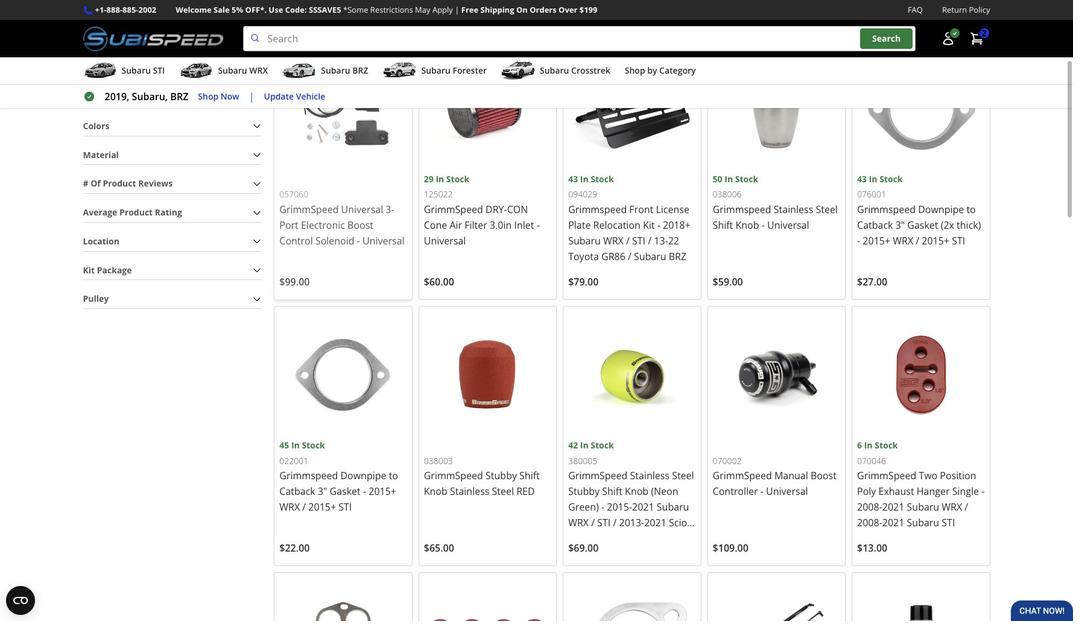 Task type: locate. For each thing, give the bounding box(es) containing it.
toyota inside 43 in stock 094029 grimmspeed front license plate relocation kit - 2018+ subaru wrx / sti / 13-22 toyota gr86 / subaru brz
[[569, 250, 599, 263]]

grimmspeed down 022001
[[280, 469, 338, 483]]

universal
[[485, 18, 523, 29], [341, 203, 383, 216], [768, 218, 810, 232], [363, 234, 405, 247], [424, 234, 466, 247], [767, 485, 809, 498]]

catback down 076001
[[858, 218, 894, 232]]

shift up 2015-
[[603, 485, 623, 498]]

stock inside 6 in stock 070046 grimmspeed two position poly exhaust hanger single  - 2008-2021 subaru wrx / 2008-2021 subaru sti
[[875, 440, 899, 451]]

in for grimmspeed stainless steel stubby shift knob (neon green) - 2015-2021 subaru wrx / sti / 2013-2021 scion fr-s / subaru brz / toyota 86
[[581, 440, 589, 451]]

- inside 42 in stock 380005 grimmspeed stainless steel stubby shift knob (neon green) - 2015-2021 subaru wrx / sti / 2013-2021 scion fr-s / subaru brz / toyota 86
[[602, 501, 605, 514]]

0 vertical spatial steel
[[816, 203, 838, 216]]

stock for grimmspeed downpipe to catback 3" gasket - 2015+ wrx / 2015+ sti
[[302, 440, 325, 451]]

2008-
[[858, 501, 883, 514], [858, 516, 883, 530]]

0 horizontal spatial boost
[[348, 218, 374, 232]]

$79.00
[[569, 275, 599, 289]]

0 horizontal spatial knob
[[424, 485, 448, 498]]

stock inside 45 in stock 022001 grimmspeed downpipe to catback 3" gasket - 2015+ wrx / 2015+ sti
[[302, 440, 325, 451]]

subaru sti button
[[83, 60, 165, 84]]

sti inside 43 in stock 094029 grimmspeed front license plate relocation kit - 2018+ subaru wrx / sti / 13-22 toyota gr86 / subaru brz
[[633, 234, 646, 247]]

welcome
[[176, 4, 212, 15]]

0 horizontal spatial 43
[[569, 173, 578, 185]]

1 vertical spatial 3"
[[318, 485, 327, 498]]

0 vertical spatial shift
[[713, 218, 734, 232]]

update vehicle button
[[264, 90, 325, 104]]

0 vertical spatial kit
[[643, 218, 655, 232]]

shop left by
[[625, 65, 646, 76]]

29
[[424, 173, 434, 185]]

stock for grimmspeed stainless steel stubby shift knob (neon green) - 2015-2021 subaru wrx / sti / 2013-2021 scion fr-s / subaru brz / toyota 86
[[591, 440, 614, 451]]

in for grimmspeed dry-con cone air filter 3.0in inlet - universal
[[436, 173, 444, 185]]

update vehicle
[[264, 90, 325, 102]]

a subaru sti thumbnail image image
[[83, 62, 117, 80]]

stock up 070046 at the bottom right
[[875, 440, 899, 451]]

toyota up $79.00
[[569, 250, 599, 263]]

steel inside 50 in stock 038006 grimmspeed stainless steel shift knob  - universal
[[816, 203, 838, 216]]

in for grimmspeed downpipe to catback 3" gasket - 2015+ wrx / 2015+ sti
[[292, 440, 300, 451]]

boost
[[348, 218, 374, 232], [811, 469, 837, 483]]

1 horizontal spatial 43
[[858, 173, 867, 185]]

grimmspeed up exhaust
[[858, 469, 917, 483]]

in inside 43 in stock 094029 grimmspeed front license plate relocation kit - 2018+ subaru wrx / sti / 13-22 toyota gr86 / subaru brz
[[581, 173, 589, 185]]

pulley
[[83, 293, 109, 304]]

brz down the 22
[[669, 250, 687, 263]]

knob up 2015-
[[625, 485, 649, 498]]

vehicle
[[296, 90, 325, 102]]

shift inside 50 in stock 038006 grimmspeed stainless steel shift knob  - universal
[[713, 218, 734, 232]]

welcome sale 5% off*. use code: sssave5
[[176, 4, 341, 15]]

43 up 094029
[[569, 173, 578, 185]]

43 for grimmspeed downpipe to catback 3" gasket (2x thick) - 2015+ wrx / 2015+ sti
[[858, 173, 867, 185]]

1 vertical spatial 2008-
[[858, 516, 883, 530]]

in for grimmspeed two position poly exhaust hanger single  - 2008-2021 subaru wrx / 2008-2021 subaru sti
[[865, 440, 873, 451]]

shop left now
[[198, 90, 219, 102]]

stock inside 43 in stock 076001 grimmspeed downpipe to catback 3" gasket (2x thick) - 2015+ wrx / 2015+ sti
[[880, 173, 903, 185]]

gasket inside 45 in stock 022001 grimmspeed downpipe to catback 3" gasket - 2015+ wrx / 2015+ sti
[[330, 485, 361, 498]]

sti inside subaru sti "dropdown button"
[[153, 65, 165, 76]]

shop for shop by category
[[625, 65, 646, 76]]

stock up 022001
[[302, 440, 325, 451]]

1 vertical spatial steel
[[673, 469, 695, 483]]

1 vertical spatial downpipe
[[341, 469, 387, 483]]

a subaru forester thumbnail image image
[[383, 62, 417, 80]]

exhaust
[[879, 485, 915, 498]]

shop inside shop now link
[[198, 90, 219, 102]]

| left free
[[455, 4, 460, 15]]

kit left package
[[83, 264, 95, 276]]

0 horizontal spatial to
[[389, 469, 398, 483]]

in right 6
[[865, 440, 873, 451]]

1 horizontal spatial gasket
[[908, 218, 939, 232]]

- inside 50 in stock 038006 grimmspeed stainless steel shift knob  - universal
[[762, 218, 765, 232]]

13-
[[654, 234, 669, 247]]

downpipe
[[919, 203, 965, 216], [341, 469, 387, 483]]

in inside 43 in stock 076001 grimmspeed downpipe to catback 3" gasket (2x thick) - 2015+ wrx / 2015+ sti
[[870, 173, 878, 185]]

stock inside 43 in stock 094029 grimmspeed front license plate relocation kit - 2018+ subaru wrx / sti / 13-22 toyota gr86 / subaru brz
[[591, 173, 614, 185]]

in inside 50 in stock 038006 grimmspeed stainless steel shift knob  - universal
[[725, 173, 733, 185]]

1 43 from the left
[[569, 173, 578, 185]]

free
[[462, 4, 479, 15]]

43 inside 43 in stock 076001 grimmspeed downpipe to catback 3" gasket (2x thick) - 2015+ wrx / 2015+ sti
[[858, 173, 867, 185]]

red
[[517, 485, 535, 498]]

stainless inside 038003 grimmspeed stubby shift knob stainless steel red
[[450, 485, 490, 498]]

(2x
[[941, 218, 955, 232]]

grimmspeed stubby shift knob stainless steel red image
[[424, 311, 552, 439]]

steel inside 42 in stock 380005 grimmspeed stainless steel stubby shift knob (neon green) - 2015-2021 subaru wrx / sti / 2013-2021 scion fr-s / subaru brz / toyota 86
[[673, 469, 695, 483]]

gasket
[[908, 218, 939, 232], [330, 485, 361, 498]]

gasket for /
[[908, 218, 939, 232]]

brz
[[353, 65, 368, 76], [170, 90, 189, 103], [669, 250, 687, 263], [632, 532, 649, 545]]

downpipe for -
[[341, 469, 387, 483]]

stock up 380005 in the bottom of the page
[[591, 440, 614, 451]]

universal inside 50 in stock 038006 grimmspeed stainless steel shift knob  - universal
[[768, 218, 810, 232]]

brz left a subaru forester thumbnail image
[[353, 65, 368, 76]]

3"
[[896, 218, 906, 232], [318, 485, 327, 498]]

stubby inside 038003 grimmspeed stubby shift knob stainless steel red
[[486, 469, 517, 483]]

1 horizontal spatial to
[[967, 203, 977, 216]]

cone
[[424, 218, 447, 232]]

2 vertical spatial stainless
[[450, 485, 490, 498]]

| right now
[[249, 90, 254, 103]]

brz inside dropdown button
[[353, 65, 368, 76]]

2 horizontal spatial stainless
[[774, 203, 814, 216]]

50 in stock 038006 grimmspeed stainless steel shift knob  - universal
[[713, 173, 838, 232]]

0 vertical spatial gasket
[[908, 218, 939, 232]]

stainless
[[774, 203, 814, 216], [630, 469, 670, 483], [450, 485, 490, 498]]

catback inside 43 in stock 076001 grimmspeed downpipe to catback 3" gasket (2x thick) - 2015+ wrx / 2015+ sti
[[858, 218, 894, 232]]

1 horizontal spatial shop
[[625, 65, 646, 76]]

$65.00
[[424, 542, 454, 555]]

restrictions
[[371, 4, 413, 15]]

2 vertical spatial shift
[[603, 485, 623, 498]]

product down # of product reviews
[[120, 207, 153, 218]]

- inside 43 in stock 076001 grimmspeed downpipe to catback 3" gasket (2x thick) - 2015+ wrx / 2015+ sti
[[858, 234, 861, 247]]

grimmspeed inside 50 in stock 038006 grimmspeed stainless steel shift knob  - universal
[[713, 203, 772, 216]]

grimmspeed two position poly exhaust hanger  - 2008-2021 subaru wrx / 2008-2021 subaru sti image
[[424, 578, 552, 621]]

$22.00
[[280, 542, 310, 555]]

0 vertical spatial stainless
[[774, 203, 814, 216]]

grimmspeed stainless steel stubby shift knob (neon green) - 2015-2021 subaru wrx / sti / 2013-2021 scion fr-s / subaru brz / toyota 86 image
[[569, 311, 696, 439]]

1 horizontal spatial shift
[[603, 485, 623, 498]]

0 horizontal spatial gasket
[[330, 485, 361, 498]]

fr-
[[569, 532, 583, 545]]

#
[[83, 178, 88, 189]]

downpipe inside 45 in stock 022001 grimmspeed downpipe to catback 3" gasket - 2015+ wrx / 2015+ sti
[[341, 469, 387, 483]]

sti
[[153, 65, 165, 76], [633, 234, 646, 247], [953, 234, 966, 247], [339, 501, 352, 514], [598, 516, 611, 530], [942, 516, 956, 530]]

022001
[[280, 455, 309, 466]]

catback down 022001
[[280, 485, 316, 498]]

43 up 076001
[[858, 173, 867, 185]]

2 vertical spatial steel
[[492, 485, 514, 498]]

2008- up $13.00
[[858, 516, 883, 530]]

knob inside 50 in stock 038006 grimmspeed stainless steel shift knob  - universal
[[736, 218, 760, 232]]

1 horizontal spatial knob
[[625, 485, 649, 498]]

1 vertical spatial boost
[[811, 469, 837, 483]]

43 inside 43 in stock 094029 grimmspeed front license plate relocation kit - 2018+ subaru wrx / sti / 13-22 toyota gr86 / subaru brz
[[569, 173, 578, 185]]

grimmspeed
[[280, 203, 339, 216], [424, 203, 483, 216], [424, 469, 483, 483], [569, 469, 628, 483], [713, 469, 773, 483], [858, 469, 917, 483]]

s
[[583, 532, 588, 545]]

057060
[[280, 188, 309, 200]]

stubby
[[486, 469, 517, 483], [569, 485, 600, 498]]

3" for wrx
[[896, 218, 906, 232]]

0 horizontal spatial stainless
[[450, 485, 490, 498]]

faq
[[908, 4, 924, 15]]

catback inside 45 in stock 022001 grimmspeed downpipe to catback 3" gasket - 2015+ wrx / 2015+ sti
[[280, 485, 316, 498]]

0 vertical spatial boost
[[348, 218, 374, 232]]

stock up 076001
[[880, 173, 903, 185]]

- inside 070002 grimmspeed manual boost controller - universal
[[761, 485, 764, 498]]

sssave5
[[309, 4, 341, 15]]

0 horizontal spatial 3"
[[318, 485, 327, 498]]

in inside 6 in stock 070046 grimmspeed two position poly exhaust hanger single  - 2008-2021 subaru wrx / 2008-2021 subaru sti
[[865, 440, 873, 451]]

a subaru brz thumbnail image image
[[283, 62, 316, 80]]

0 vertical spatial downpipe
[[919, 203, 965, 216]]

0 horizontal spatial downpipe
[[341, 469, 387, 483]]

2 horizontal spatial shift
[[713, 218, 734, 232]]

knob down 038006
[[736, 218, 760, 232]]

shift inside 038003 grimmspeed stubby shift knob stainless steel red
[[520, 469, 540, 483]]

1 horizontal spatial toyota
[[658, 532, 688, 545]]

0 vertical spatial |
[[455, 4, 460, 15]]

0 vertical spatial stubby
[[486, 469, 517, 483]]

29 in stock 125022 grimmspeed dry-con cone air filter 3.0in inlet - universal
[[424, 173, 540, 247]]

1 vertical spatial toyota
[[658, 532, 688, 545]]

wrx inside 45 in stock 022001 grimmspeed downpipe to catback 3" gasket - 2015+ wrx / 2015+ sti
[[280, 501, 300, 514]]

all
[[472, 18, 483, 29]]

stock up 125022
[[447, 173, 470, 185]]

2 horizontal spatial steel
[[816, 203, 838, 216]]

to
[[967, 203, 977, 216], [389, 469, 398, 483]]

stock for grimmspeed front license plate relocation kit - 2018+ subaru wrx / sti / 13-22 toyota gr86 / subaru brz
[[591, 173, 614, 185]]

in inside 42 in stock 380005 grimmspeed stainless steel stubby shift knob (neon green) - 2015-2021 subaru wrx / sti / 2013-2021 scion fr-s / subaru brz / toyota 86
[[581, 440, 589, 451]]

1 horizontal spatial stainless
[[630, 469, 670, 483]]

search button
[[861, 29, 913, 49]]

grimmspeed inside 43 in stock 094029 grimmspeed front license plate relocation kit - 2018+ subaru wrx / sti / 13-22 toyota gr86 / subaru brz
[[569, 203, 627, 216]]

0 horizontal spatial |
[[249, 90, 254, 103]]

grimmspeed front license plate relocation kit - 2018+ subaru wrx / sti / 13-22 toyota gr86 / subaru brz image
[[569, 45, 696, 173]]

toyota down scion
[[658, 532, 688, 545]]

stock inside "29 in stock 125022 grimmspeed dry-con cone air filter 3.0in inlet - universal"
[[447, 173, 470, 185]]

stock inside 50 in stock 038006 grimmspeed stainless steel shift knob  - universal
[[736, 173, 759, 185]]

3" for 2015+
[[318, 485, 327, 498]]

0 horizontal spatial steel
[[492, 485, 514, 498]]

kit down front
[[643, 218, 655, 232]]

0 vertical spatial shop
[[625, 65, 646, 76]]

shift up red
[[520, 469, 540, 483]]

0 horizontal spatial shop
[[198, 90, 219, 102]]

2018+
[[663, 218, 691, 232]]

license
[[656, 203, 690, 216]]

1 horizontal spatial stubby
[[569, 485, 600, 498]]

grimmspeed up air
[[424, 203, 483, 216]]

downpipe for (2x
[[919, 203, 965, 216]]

0 vertical spatial 3"
[[896, 218, 906, 232]]

brz down 2013-
[[632, 532, 649, 545]]

- inside "29 in stock 125022 grimmspeed dry-con cone air filter 3.0in inlet - universal"
[[537, 218, 540, 232]]

subaru wrx
[[218, 65, 268, 76]]

boost right manual
[[811, 469, 837, 483]]

boost up solenoid
[[348, 218, 374, 232]]

gasket inside 43 in stock 076001 grimmspeed downpipe to catback 3" gasket (2x thick) - 2015+ wrx / 2015+ sti
[[908, 218, 939, 232]]

0 vertical spatial catback
[[858, 218, 894, 232]]

steel inside 038003 grimmspeed stubby shift knob stainless steel red
[[492, 485, 514, 498]]

1 horizontal spatial steel
[[673, 469, 695, 483]]

knob down 038003
[[424, 485, 448, 498]]

2 43 from the left
[[858, 173, 867, 185]]

1 horizontal spatial 3"
[[896, 218, 906, 232]]

now
[[221, 90, 239, 102]]

1 vertical spatial shop
[[198, 90, 219, 102]]

kit inside dropdown button
[[83, 264, 95, 276]]

43
[[569, 173, 578, 185], [858, 173, 867, 185]]

grimmspeed down 038006
[[713, 203, 772, 216]]

0 horizontal spatial toyota
[[569, 250, 599, 263]]

poly
[[858, 485, 877, 498]]

gasket for sti
[[330, 485, 361, 498]]

average product rating
[[83, 207, 182, 218]]

to for grimmspeed downpipe to catback 3" gasket - 2015+ wrx / 2015+ sti
[[389, 469, 398, 483]]

1 vertical spatial stubby
[[569, 485, 600, 498]]

wrx inside 43 in stock 094029 grimmspeed front license plate relocation kit - 2018+ subaru wrx / sti / 13-22 toyota gr86 / subaru brz
[[604, 234, 624, 247]]

reset button
[[237, 9, 262, 38]]

shift down 038006
[[713, 218, 734, 232]]

+1-888-885-2002 link
[[95, 4, 156, 16]]

1 vertical spatial |
[[249, 90, 254, 103]]

038006
[[713, 188, 742, 200]]

subaru brz button
[[283, 60, 368, 84]]

0 horizontal spatial kit
[[83, 264, 95, 276]]

1 vertical spatial catback
[[280, 485, 316, 498]]

downpipe inside 43 in stock 076001 grimmspeed downpipe to catback 3" gasket (2x thick) - 2015+ wrx / 2015+ sti
[[919, 203, 965, 216]]

in up 094029
[[581, 173, 589, 185]]

in right 50
[[725, 173, 733, 185]]

universal inside 070002 grimmspeed manual boost controller - universal
[[767, 485, 809, 498]]

shift inside 42 in stock 380005 grimmspeed stainless steel stubby shift knob (neon green) - 2015-2021 subaru wrx / sti / 2013-2021 scion fr-s / subaru brz / toyota 86
[[603, 485, 623, 498]]

1 vertical spatial gasket
[[330, 485, 361, 498]]

stainless for (neon
[[630, 469, 670, 483]]

grimmspeed up controller
[[713, 469, 773, 483]]

by
[[648, 65, 658, 76]]

070002 grimmspeed manual boost controller - universal
[[713, 455, 837, 498]]

$59.00
[[713, 275, 744, 289]]

1 vertical spatial kit
[[83, 264, 95, 276]]

- inside 43 in stock 094029 grimmspeed front license plate relocation kit - 2018+ subaru wrx / sti / 13-22 toyota gr86 / subaru brz
[[658, 218, 661, 232]]

subaru inside dropdown button
[[422, 65, 451, 76]]

in right 45
[[292, 440, 300, 451]]

stubby inside 42 in stock 380005 grimmspeed stainless steel stubby shift knob (neon green) - 2015-2021 subaru wrx / sti / 2013-2021 scion fr-s / subaru brz / toyota 86
[[569, 485, 600, 498]]

grimmspeed down 380005 in the bottom of the page
[[569, 469, 628, 483]]

1 vertical spatial shift
[[520, 469, 540, 483]]

return policy
[[943, 4, 991, 15]]

scion
[[669, 516, 694, 530]]

1 horizontal spatial catback
[[858, 218, 894, 232]]

22
[[669, 234, 680, 247]]

0 vertical spatial toyota
[[569, 250, 599, 263]]

2008- down poly
[[858, 501, 883, 514]]

to inside 45 in stock 022001 grimmspeed downpipe to catback 3" gasket - 2015+ wrx / 2015+ sti
[[389, 469, 398, 483]]

grimmspeed down 094029
[[569, 203, 627, 216]]

1 horizontal spatial kit
[[643, 218, 655, 232]]

0 vertical spatial to
[[967, 203, 977, 216]]

in inside 45 in stock 022001 grimmspeed downpipe to catback 3" gasket - 2015+ wrx / 2015+ sti
[[292, 440, 300, 451]]

stock inside 42 in stock 380005 grimmspeed stainless steel stubby shift knob (neon green) - 2015-2021 subaru wrx / sti / 2013-2021 scion fr-s / subaru brz / toyota 86
[[591, 440, 614, 451]]

stock up 038006
[[736, 173, 759, 185]]

grimmspeed exhaust manifold to head gasket (pair) - 2002-2023 subaru wrx / 2004-2021 sti / 2013-2020 brz image
[[280, 578, 407, 621]]

stainless inside 42 in stock 380005 grimmspeed stainless steel stubby shift knob (neon green) - 2015-2021 subaru wrx / sti / 2013-2021 scion fr-s / subaru brz / toyota 86
[[630, 469, 670, 483]]

grimmspeed downpipe to catback 3" gasket - 2015+ wrx / 2015+ sti image
[[280, 311, 407, 439]]

stubby up green) at the right bottom of page
[[569, 485, 600, 498]]

grimmspeed down 076001
[[858, 203, 916, 216]]

0 vertical spatial product
[[103, 178, 136, 189]]

0 horizontal spatial catback
[[280, 485, 316, 498]]

in up 076001
[[870, 173, 878, 185]]

stock up 094029
[[591, 173, 614, 185]]

shop
[[625, 65, 646, 76], [198, 90, 219, 102]]

shop inside shop by category dropdown button
[[625, 65, 646, 76]]

|
[[455, 4, 460, 15], [249, 90, 254, 103]]

grimmspeed down 038003
[[424, 469, 483, 483]]

brz inside 43 in stock 094029 grimmspeed front license plate relocation kit - 2018+ subaru wrx / sti / 13-22 toyota gr86 / subaru brz
[[669, 250, 687, 263]]

grimmspeed for grimmspeed front license plate relocation kit - 2018+ subaru wrx / sti / 13-22 toyota gr86 / subaru brz
[[569, 203, 627, 216]]

0 horizontal spatial shift
[[520, 469, 540, 483]]

grimmspeed inside 45 in stock 022001 grimmspeed downpipe to catback 3" gasket - 2015+ wrx / 2015+ sti
[[280, 469, 338, 483]]

grimmspeed up electronic at the top
[[280, 203, 339, 216]]

wrx
[[250, 65, 268, 76], [604, 234, 624, 247], [894, 234, 914, 247], [280, 501, 300, 514], [942, 501, 963, 514], [569, 516, 589, 530]]

$99.00
[[280, 275, 310, 289]]

in for grimmspeed front license plate relocation kit - 2018+ subaru wrx / sti / 13-22 toyota gr86 / subaru brz
[[581, 173, 589, 185]]

in for grimmspeed stainless steel shift knob  - universal
[[725, 173, 733, 185]]

$13.00
[[858, 542, 888, 555]]

search input field
[[243, 26, 916, 51]]

+1-888-885-2002
[[95, 4, 156, 15]]

1 vertical spatial to
[[389, 469, 398, 483]]

sti inside 6 in stock 070046 grimmspeed two position poly exhaust hanger single  - 2008-2021 subaru wrx / 2008-2021 subaru sti
[[942, 516, 956, 530]]

grimmspeed inside 43 in stock 076001 grimmspeed downpipe to catback 3" gasket (2x thick) - 2015+ wrx / 2015+ sti
[[858, 203, 916, 216]]

3" inside 45 in stock 022001 grimmspeed downpipe to catback 3" gasket - 2015+ wrx / 2015+ sti
[[318, 485, 327, 498]]

2021
[[633, 501, 655, 514], [883, 501, 905, 514], [645, 516, 667, 530], [883, 516, 905, 530]]

to inside 43 in stock 076001 grimmspeed downpipe to catback 3" gasket (2x thick) - 2015+ wrx / 2015+ sti
[[967, 203, 977, 216]]

stubby up red
[[486, 469, 517, 483]]

$27.00
[[858, 275, 888, 289]]

2 horizontal spatial knob
[[736, 218, 760, 232]]

in right 29 in the left top of the page
[[436, 173, 444, 185]]

shop by category
[[625, 65, 696, 76]]

grimmspeed dry-con cone air filter 3.0in inlet - universal image
[[424, 45, 552, 173]]

subaru
[[122, 65, 151, 76], [218, 65, 247, 76], [321, 65, 350, 76], [422, 65, 451, 76], [540, 65, 569, 76], [569, 234, 601, 247], [634, 250, 667, 263], [657, 501, 690, 514], [908, 501, 940, 514], [908, 516, 940, 530], [597, 532, 629, 545]]

in inside "29 in stock 125022 grimmspeed dry-con cone air filter 3.0in inlet - universal"
[[436, 173, 444, 185]]

grimmspeed
[[569, 203, 627, 216], [713, 203, 772, 216], [858, 203, 916, 216], [280, 469, 338, 483]]

product
[[103, 178, 136, 189], [120, 207, 153, 218]]

average
[[83, 207, 117, 218]]

in right 42
[[581, 440, 589, 451]]

kit
[[643, 218, 655, 232], [83, 264, 95, 276]]

product right of
[[103, 178, 136, 189]]

0 horizontal spatial stubby
[[486, 469, 517, 483]]

3" inside 43 in stock 076001 grimmspeed downpipe to catback 3" gasket (2x thick) - 2015+ wrx / 2015+ sti
[[896, 218, 906, 232]]

stainless inside 50 in stock 038006 grimmspeed stainless steel shift knob  - universal
[[774, 203, 814, 216]]

1 horizontal spatial boost
[[811, 469, 837, 483]]

057060 grimmspeed universal 3- port electronic boost control solenoid - universal
[[280, 188, 405, 247]]

2013-
[[620, 516, 645, 530]]

038003 grimmspeed stubby shift knob stainless steel red
[[424, 455, 540, 498]]

1 horizontal spatial downpipe
[[919, 203, 965, 216]]

shop for shop now
[[198, 90, 219, 102]]

1 vertical spatial stainless
[[630, 469, 670, 483]]

material
[[83, 149, 119, 160]]

boost inside 057060 grimmspeed universal 3- port electronic boost control solenoid - universal
[[348, 218, 374, 232]]

single
[[953, 485, 980, 498]]

faq link
[[908, 4, 924, 16]]

boost inside 070002 grimmspeed manual boost controller - universal
[[811, 469, 837, 483]]

0 vertical spatial 2008-
[[858, 501, 883, 514]]

grimmspeed aftermarket oe style axle back gasket - universal image
[[569, 578, 696, 621]]



Task type: vqa. For each thing, say whether or not it's contained in the screenshot.
FOR
no



Task type: describe. For each thing, give the bounding box(es) containing it.
grimmspeed inside 6 in stock 070046 grimmspeed two position poly exhaust hanger single  - 2008-2021 subaru wrx / 2008-2021 subaru sti
[[858, 469, 917, 483]]

brz inside 42 in stock 380005 grimmspeed stainless steel stubby shift knob (neon green) - 2015-2021 subaru wrx / sti / 2013-2021 scion fr-s / subaru brz / toyota 86
[[632, 532, 649, 545]]

average product rating button
[[83, 203, 262, 222]]

orders
[[530, 4, 557, 15]]

1 2008- from the top
[[858, 501, 883, 514]]

sti inside 45 in stock 022001 grimmspeed downpipe to catback 3" gasket - 2015+ wrx / 2015+ sti
[[339, 501, 352, 514]]

/ inside 45 in stock 022001 grimmspeed downpipe to catback 3" gasket - 2015+ wrx / 2015+ sti
[[303, 501, 306, 514]]

070002
[[713, 455, 742, 466]]

grimmspeed touch up paint world rally blue  - universal image
[[858, 578, 985, 621]]

front
[[630, 203, 654, 216]]

- inside 6 in stock 070046 grimmspeed two position poly exhaust hanger single  - 2008-2021 subaru wrx / 2008-2021 subaru sti
[[982, 485, 985, 498]]

over
[[559, 4, 578, 15]]

grimmspeed inside 070002 grimmspeed manual boost controller - universal
[[713, 469, 773, 483]]

catback for /
[[280, 485, 316, 498]]

grimmspeed manual boost controller - universal image
[[713, 311, 841, 439]]

shop now link
[[198, 90, 239, 104]]

shop by category button
[[625, 60, 696, 84]]

relocation
[[594, 218, 641, 232]]

Max text field
[[159, 10, 228, 39]]

grimmspeed inside 057060 grimmspeed universal 3- port electronic boost control solenoid - universal
[[280, 203, 339, 216]]

1 vertical spatial product
[[120, 207, 153, 218]]

$60.00
[[424, 275, 454, 289]]

steel for universal
[[816, 203, 838, 216]]

colors button
[[83, 117, 262, 136]]

subaru sti
[[122, 65, 165, 76]]

2 2008- from the top
[[858, 516, 883, 530]]

076001
[[858, 188, 887, 200]]

$69.00
[[569, 542, 599, 555]]

gr86
[[602, 250, 626, 263]]

2
[[982, 27, 987, 39]]

air
[[450, 218, 462, 232]]

steel for (neon
[[673, 469, 695, 483]]

catback for 2015+
[[858, 218, 894, 232]]

kit inside 43 in stock 094029 grimmspeed front license plate relocation kit - 2018+ subaru wrx / sti / 13-22 toyota gr86 / subaru brz
[[643, 218, 655, 232]]

wrx inside 43 in stock 076001 grimmspeed downpipe to catback 3" gasket (2x thick) - 2015+ wrx / 2015+ sti
[[894, 234, 914, 247]]

material button
[[83, 146, 262, 164]]

include all universal products
[[440, 18, 562, 29]]

6 in stock 070046 grimmspeed two position poly exhaust hanger single  - 2008-2021 subaru wrx / 2008-2021 subaru sti
[[858, 440, 985, 530]]

wrx inside 6 in stock 070046 grimmspeed two position poly exhaust hanger single  - 2008-2021 subaru wrx / 2008-2021 subaru sti
[[942, 501, 963, 514]]

crosstrek
[[572, 65, 611, 76]]

grimmspeed inside 42 in stock 380005 grimmspeed stainless steel stubby shift knob (neon green) - 2015-2021 subaru wrx / sti / 2013-2021 scion fr-s / subaru brz / toyota 86
[[569, 469, 628, 483]]

380005
[[569, 455, 598, 466]]

2019,
[[105, 90, 129, 103]]

on
[[517, 4, 528, 15]]

subaru forester
[[422, 65, 487, 76]]

/ inside 43 in stock 076001 grimmspeed downpipe to catback 3" gasket (2x thick) - 2015+ wrx / 2015+ sti
[[916, 234, 920, 247]]

grimmspeed stainless steel shift knob  - universal image
[[713, 45, 841, 173]]

of
[[91, 178, 101, 189]]

kit package button
[[83, 261, 262, 280]]

42
[[569, 440, 578, 451]]

subispeed logo image
[[83, 26, 224, 51]]

86
[[569, 548, 580, 561]]

search
[[873, 33, 901, 44]]

a subaru wrx thumbnail image image
[[180, 62, 213, 80]]

control
[[280, 234, 313, 247]]

grimmspeed for grimmspeed stainless steel shift knob  - universal
[[713, 203, 772, 216]]

grimmspeed for grimmspeed downpipe to catback 3" gasket - 2015+ wrx / 2015+ sti
[[280, 469, 338, 483]]

brz right subaru,
[[170, 90, 189, 103]]

open widget image
[[6, 586, 35, 615]]

knob inside 038003 grimmspeed stubby shift knob stainless steel red
[[424, 485, 448, 498]]

3.0in
[[490, 218, 512, 232]]

45 in stock 022001 grimmspeed downpipe to catback 3" gasket - 2015+ wrx / 2015+ sti
[[280, 440, 398, 514]]

42 in stock 380005 grimmspeed stainless steel stubby shift knob (neon green) - 2015-2021 subaru wrx / sti / 2013-2021 scion fr-s / subaru brz / toyota 86
[[569, 440, 695, 561]]

pulley button
[[83, 290, 262, 309]]

manual
[[775, 469, 809, 483]]

button image
[[941, 31, 956, 46]]

subaru wrx button
[[180, 60, 268, 84]]

stock for grimmspeed downpipe to catback 3" gasket (2x thick) - 2015+ wrx / 2015+ sti
[[880, 173, 903, 185]]

universal inside "29 in stock 125022 grimmspeed dry-con cone air filter 3.0in inlet - universal"
[[424, 234, 466, 247]]

Min text field
[[83, 10, 152, 39]]

2002
[[139, 4, 156, 15]]

grimmspeed hood damper kit - 2013+ fr-s / brz / 86 image
[[713, 578, 841, 621]]

apply
[[433, 4, 453, 15]]

subaru brz
[[321, 65, 368, 76]]

885-
[[123, 4, 139, 15]]

shipping
[[481, 4, 515, 15]]

reset
[[237, 17, 262, 30]]

*some
[[343, 4, 369, 15]]

knob inside 42 in stock 380005 grimmspeed stainless steel stubby shift knob (neon green) - 2015-2021 subaru wrx / sti / 2013-2021 scion fr-s / subaru brz / toyota 86
[[625, 485, 649, 498]]

$199
[[580, 4, 598, 15]]

in for grimmspeed downpipe to catback 3" gasket (2x thick) - 2015+ wrx / 2015+ sti
[[870, 173, 878, 185]]

rating
[[155, 207, 182, 218]]

43 for grimmspeed front license plate relocation kit - 2018+ subaru wrx / sti / 13-22 toyota gr86 / subaru brz
[[569, 173, 578, 185]]

038003
[[424, 455, 453, 466]]

kit package
[[83, 264, 132, 276]]

- inside 057060 grimmspeed universal 3- port electronic boost control solenoid - universal
[[357, 234, 360, 247]]

125022
[[424, 188, 453, 200]]

+1-
[[95, 4, 107, 15]]

grimmspeed for grimmspeed downpipe to catback 3" gasket (2x thick) - 2015+ wrx / 2015+ sti
[[858, 203, 916, 216]]

43 in stock 094029 grimmspeed front license plate relocation kit - 2018+ subaru wrx / sti / 13-22 toyota gr86 / subaru brz
[[569, 173, 691, 263]]

subaru inside "dropdown button"
[[122, 65, 151, 76]]

sti inside 42 in stock 380005 grimmspeed stainless steel stubby shift knob (neon green) - 2015-2021 subaru wrx / sti / 2013-2021 scion fr-s / subaru brz / toyota 86
[[598, 516, 611, 530]]

grimmspeed universal 3-port electronic boost control solenoid - universal image
[[280, 45, 407, 173]]

inlet
[[515, 218, 535, 232]]

port
[[280, 218, 299, 232]]

location
[[83, 235, 119, 247]]

category
[[660, 65, 696, 76]]

stainless for universal
[[774, 203, 814, 216]]

wrx inside subaru wrx dropdown button
[[250, 65, 268, 76]]

1 horizontal spatial |
[[455, 4, 460, 15]]

grimmspeed downpipe to catback 3" gasket (2x thick) - 2015+ wrx / 2015+ sti image
[[858, 45, 985, 173]]

grimmspeed two position poly exhaust hanger single  - 2008-2021 subaru wrx / 2008-2021 subaru sti image
[[858, 311, 985, 439]]

stock for grimmspeed stainless steel shift knob  - universal
[[736, 173, 759, 185]]

sti inside 43 in stock 076001 grimmspeed downpipe to catback 3" gasket (2x thick) - 2015+ wrx / 2015+ sti
[[953, 234, 966, 247]]

stock for grimmspeed two position poly exhaust hanger single  - 2008-2021 subaru wrx / 2008-2021 subaru sti
[[875, 440, 899, 451]]

location button
[[83, 232, 262, 251]]

dry-
[[486, 203, 507, 216]]

50
[[713, 173, 723, 185]]

to for grimmspeed downpipe to catback 3" gasket (2x thick) - 2015+ wrx / 2015+ sti
[[967, 203, 977, 216]]

grimmspeed inside 038003 grimmspeed stubby shift knob stainless steel red
[[424, 469, 483, 483]]

subaru,
[[132, 90, 168, 103]]

toyota inside 42 in stock 380005 grimmspeed stainless steel stubby shift knob (neon green) - 2015-2021 subaru wrx / sti / 2013-2021 scion fr-s / subaru brz / toyota 86
[[658, 532, 688, 545]]

- inside 45 in stock 022001 grimmspeed downpipe to catback 3" gasket - 2015+ wrx / 2015+ sti
[[363, 485, 366, 498]]

plate
[[569, 218, 591, 232]]

a subaru crosstrek thumbnail image image
[[502, 62, 535, 80]]

2015-
[[607, 501, 633, 514]]

2 button
[[964, 27, 991, 51]]

colors
[[83, 120, 109, 132]]

5%
[[232, 4, 243, 15]]

subaru forester button
[[383, 60, 487, 84]]

con
[[507, 203, 528, 216]]

return
[[943, 4, 968, 15]]

position
[[941, 469, 977, 483]]

070046
[[858, 455, 887, 466]]

hanger
[[917, 485, 950, 498]]

wrx inside 42 in stock 380005 grimmspeed stainless steel stubby shift knob (neon green) - 2015-2021 subaru wrx / sti / 2013-2021 scion fr-s / subaru brz / toyota 86
[[569, 516, 589, 530]]

update
[[264, 90, 294, 102]]

/ inside 6 in stock 070046 grimmspeed two position poly exhaust hanger single  - 2008-2021 subaru wrx / 2008-2021 subaru sti
[[965, 501, 969, 514]]

products
[[526, 18, 562, 29]]

grimmspeed inside "29 in stock 125022 grimmspeed dry-con cone air filter 3.0in inlet - universal"
[[424, 203, 483, 216]]

subaru crosstrek button
[[502, 60, 611, 84]]

forester
[[453, 65, 487, 76]]

# of product reviews
[[83, 178, 173, 189]]

(neon
[[651, 485, 679, 498]]

stock for grimmspeed dry-con cone air filter 3.0in inlet - universal
[[447, 173, 470, 185]]



